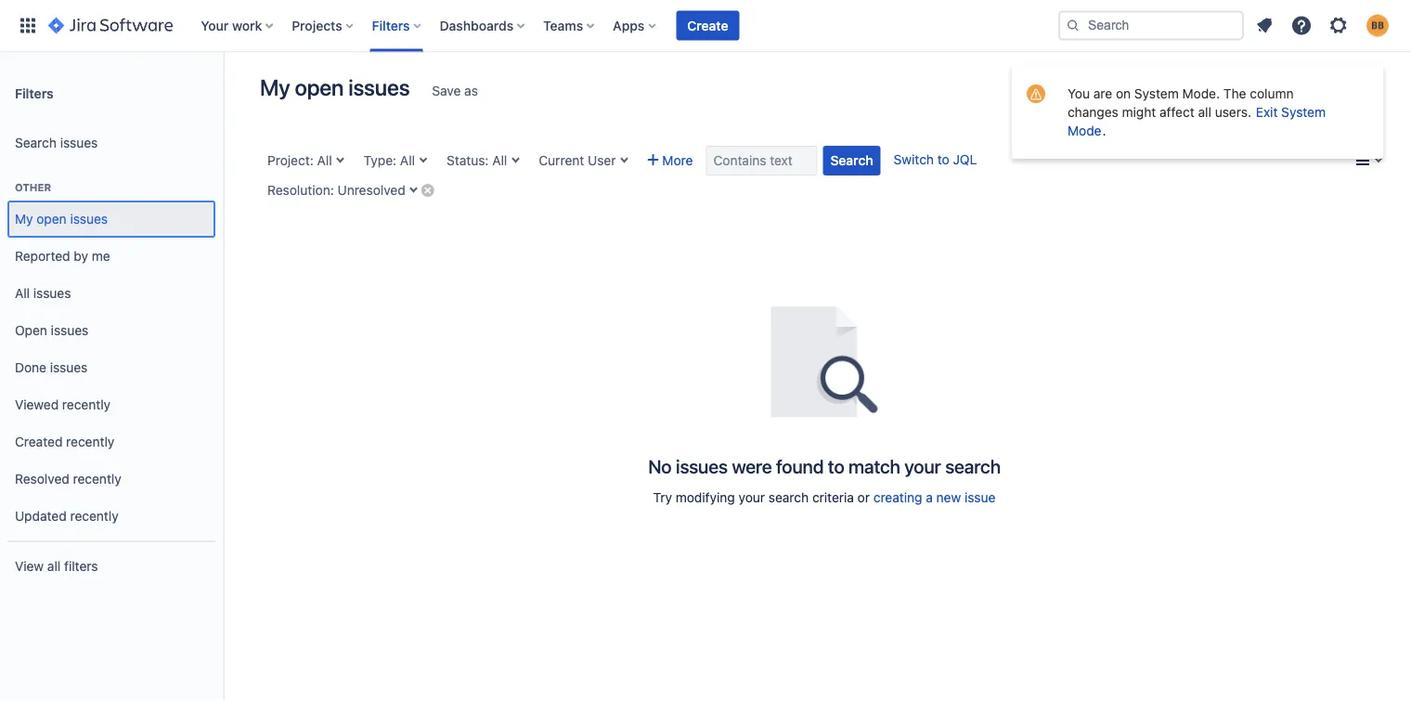 Task type: describe. For each thing, give the bounding box(es) containing it.
mode
[[1068, 123, 1102, 138]]

open issues link
[[7, 312, 215, 349]]

projects
[[292, 18, 342, 33]]

your work
[[201, 18, 262, 33]]

recently for viewed recently
[[62, 397, 111, 412]]

search image
[[1066, 18, 1081, 33]]

share
[[1213, 84, 1247, 99]]

search issues link
[[7, 124, 215, 162]]

issues for search issues
[[60, 135, 98, 151]]

are
[[1094, 86, 1113, 101]]

.
[[1103, 123, 1106, 138]]

small image
[[1068, 85, 1083, 99]]

0 vertical spatial my open issues
[[260, 74, 410, 100]]

teams button
[[538, 11, 602, 40]]

user
[[588, 153, 616, 168]]

apps button
[[607, 11, 663, 40]]

Search issues using keywords text field
[[706, 146, 818, 176]]

0 vertical spatial to
[[938, 152, 950, 167]]

viewed
[[15, 397, 59, 412]]

search issues
[[15, 135, 98, 151]]

more
[[663, 153, 693, 168]]

all inside other group
[[15, 286, 30, 301]]

type: all
[[364, 153, 415, 168]]

your work button
[[195, 11, 281, 40]]

changes
[[1068, 104, 1119, 120]]

1 horizontal spatial open
[[295, 74, 344, 100]]

as
[[464, 83, 478, 98]]

current user button
[[531, 146, 635, 176]]

no
[[648, 455, 672, 477]]

by
[[74, 248, 88, 264]]

0 horizontal spatial all
[[47, 559, 61, 574]]

viewed recently link
[[7, 386, 215, 423]]

resolved recently
[[15, 471, 121, 487]]

column
[[1250, 86, 1294, 101]]

share link
[[1177, 77, 1256, 107]]

open
[[15, 323, 47, 338]]

apps
[[613, 18, 645, 33]]

1 horizontal spatial my
[[260, 74, 290, 100]]

reported by me link
[[7, 238, 215, 275]]

1 vertical spatial your
[[739, 490, 765, 505]]

issue
[[965, 490, 996, 505]]

exit
[[1256, 104, 1278, 120]]

settings image
[[1328, 14, 1350, 37]]

filters button
[[366, 11, 429, 40]]

creating
[[874, 490, 923, 505]]

no issues were found to match your search
[[648, 455, 1001, 477]]

unresolved
[[338, 182, 406, 198]]

open in microsoft excel image
[[1107, 84, 1122, 99]]

created recently
[[15, 434, 115, 450]]

me
[[92, 248, 110, 264]]

jql
[[953, 152, 977, 167]]

filters inside filters popup button
[[372, 18, 410, 33]]

issues down filters popup button
[[348, 74, 410, 100]]

1 horizontal spatial search
[[945, 455, 1001, 477]]

try modifying your search criteria or creating a new issue
[[653, 490, 996, 505]]

mode.
[[1183, 86, 1220, 101]]

a
[[926, 490, 933, 505]]

all issues link
[[7, 275, 215, 312]]

0 horizontal spatial filters
[[15, 85, 54, 101]]

recently for updated recently
[[70, 509, 119, 524]]

dashboards
[[440, 18, 514, 33]]

open inside other group
[[37, 211, 67, 227]]

status: all
[[447, 153, 507, 168]]

open issues
[[15, 323, 88, 338]]

you
[[1068, 86, 1090, 101]]

reported by me
[[15, 248, 110, 264]]

done issues
[[15, 360, 88, 375]]

resolution: unresolved
[[267, 182, 406, 198]]

found
[[776, 455, 824, 477]]

viewed recently
[[15, 397, 111, 412]]

switch
[[894, 152, 934, 167]]

dashboards button
[[434, 11, 532, 40]]

issues for all issues
[[33, 286, 71, 301]]

projects button
[[286, 11, 361, 40]]

create
[[687, 18, 728, 33]]

teams
[[543, 18, 583, 33]]

banner containing your work
[[0, 0, 1411, 52]]

save
[[432, 83, 461, 98]]

issues for open issues
[[51, 323, 88, 338]]

the
[[1224, 86, 1247, 101]]

users.
[[1215, 104, 1252, 120]]

system inside exit system mode
[[1282, 104, 1326, 120]]

notifications image
[[1254, 14, 1276, 37]]

updated recently
[[15, 509, 119, 524]]



Task type: vqa. For each thing, say whether or not it's contained in the screenshot.
Dashboards dropdown button
yes



Task type: locate. For each thing, give the bounding box(es) containing it.
0 horizontal spatial to
[[828, 455, 845, 477]]

on
[[1116, 86, 1131, 101]]

1 vertical spatial search
[[769, 490, 809, 505]]

search down found
[[769, 490, 809, 505]]

1 horizontal spatial your
[[905, 455, 941, 477]]

to
[[938, 152, 950, 167], [828, 455, 845, 477]]

1 vertical spatial system
[[1282, 104, 1326, 120]]

my
[[260, 74, 290, 100], [15, 211, 33, 227]]

to up 'criteria'
[[828, 455, 845, 477]]

all right type:
[[400, 153, 415, 168]]

view all filters link
[[7, 548, 215, 585]]

search for search issues
[[15, 135, 57, 151]]

0 vertical spatial all
[[1198, 104, 1212, 120]]

work
[[232, 18, 262, 33]]

resolved
[[15, 471, 69, 487]]

1 horizontal spatial search
[[831, 153, 873, 168]]

1 vertical spatial search
[[831, 153, 873, 168]]

my right sidebar navigation icon
[[260, 74, 290, 100]]

save as button
[[423, 76, 487, 106]]

appswitcher icon image
[[17, 14, 39, 37]]

0 vertical spatial system
[[1135, 86, 1179, 101]]

1 horizontal spatial filters
[[372, 18, 410, 33]]

filters
[[372, 18, 410, 33], [15, 85, 54, 101]]

system right exit
[[1282, 104, 1326, 120]]

1 vertical spatial filters
[[15, 85, 54, 101]]

system inside you are on system mode. the column changes might affect all users.
[[1135, 86, 1179, 101]]

all inside you are on system mode. the column changes might affect all users.
[[1198, 104, 1212, 120]]

match
[[849, 455, 901, 477]]

filters right projects dropdown button
[[372, 18, 410, 33]]

issues up my open issues link
[[60, 135, 98, 151]]

other
[[15, 182, 51, 194]]

banner
[[0, 0, 1411, 52]]

your down were
[[739, 490, 765, 505]]

1 vertical spatial all
[[47, 559, 61, 574]]

sidebar navigation image
[[202, 74, 243, 111]]

project:
[[267, 153, 314, 168]]

1 vertical spatial open
[[37, 211, 67, 227]]

primary element
[[11, 0, 1059, 52]]

reported
[[15, 248, 70, 264]]

all for type: all
[[400, 153, 415, 168]]

all for status: all
[[492, 153, 507, 168]]

affect
[[1160, 104, 1195, 120]]

1 vertical spatial to
[[828, 455, 845, 477]]

created recently link
[[7, 423, 215, 461]]

0 horizontal spatial search
[[769, 490, 809, 505]]

all right view
[[47, 559, 61, 574]]

created
[[15, 434, 63, 450]]

current
[[539, 153, 584, 168]]

recently down viewed recently link
[[66, 434, 115, 450]]

1 vertical spatial my
[[15, 211, 33, 227]]

view all filters
[[15, 559, 98, 574]]

search button
[[823, 146, 881, 176]]

current user
[[539, 153, 616, 168]]

filters
[[64, 559, 98, 574]]

you are on system mode. the column changes might affect all users.
[[1068, 86, 1294, 120]]

my down other on the top left of page
[[15, 211, 33, 227]]

try
[[653, 490, 672, 505]]

0 vertical spatial your
[[905, 455, 941, 477]]

help image
[[1291, 14, 1313, 37]]

0 vertical spatial search
[[15, 135, 57, 151]]

recently inside "resolved recently" link
[[73, 471, 121, 487]]

Search field
[[1059, 11, 1244, 40]]

recently down created recently link
[[73, 471, 121, 487]]

recently up "created recently" at the bottom left of the page
[[62, 397, 111, 412]]

done issues link
[[7, 349, 215, 386]]

type:
[[364, 153, 397, 168]]

creating a new issue link
[[874, 490, 996, 505]]

my inside other group
[[15, 211, 33, 227]]

0 vertical spatial open
[[295, 74, 344, 100]]

issues for done issues
[[50, 360, 88, 375]]

all up resolution: unresolved
[[317, 153, 332, 168]]

my open issues inside my open issues link
[[15, 211, 108, 227]]

0 vertical spatial search
[[945, 455, 1001, 477]]

0 vertical spatial filters
[[372, 18, 410, 33]]

search for search
[[831, 153, 873, 168]]

switch to jql
[[894, 152, 977, 167]]

recently inside viewed recently link
[[62, 397, 111, 412]]

criteria
[[813, 490, 854, 505]]

resolution:
[[267, 182, 334, 198]]

new
[[937, 490, 961, 505]]

search
[[15, 135, 57, 151], [831, 153, 873, 168]]

0 vertical spatial my
[[260, 74, 290, 100]]

updated recently link
[[7, 498, 215, 535]]

0 horizontal spatial my
[[15, 211, 33, 227]]

all issues
[[15, 286, 71, 301]]

0 horizontal spatial search
[[15, 135, 57, 151]]

your
[[201, 18, 229, 33]]

0 horizontal spatial system
[[1135, 86, 1179, 101]]

filters up search issues
[[15, 85, 54, 101]]

0 horizontal spatial your
[[739, 490, 765, 505]]

create button
[[676, 11, 740, 40]]

issues up by
[[70, 211, 108, 227]]

recently
[[62, 397, 111, 412], [66, 434, 115, 450], [73, 471, 121, 487], [70, 509, 119, 524]]

to left the "jql"
[[938, 152, 950, 167]]

system
[[1135, 86, 1179, 101], [1282, 104, 1326, 120]]

status:
[[447, 153, 489, 168]]

updated
[[15, 509, 67, 524]]

0 horizontal spatial my open issues
[[15, 211, 108, 227]]

open
[[295, 74, 344, 100], [37, 211, 67, 227]]

1 horizontal spatial all
[[1198, 104, 1212, 120]]

0 horizontal spatial open
[[37, 211, 67, 227]]

jira software image
[[48, 14, 173, 37], [48, 14, 173, 37]]

all up open
[[15, 286, 30, 301]]

all down mode.
[[1198, 104, 1212, 120]]

recently inside created recently link
[[66, 434, 115, 450]]

issues
[[348, 74, 410, 100], [60, 135, 98, 151], [70, 211, 108, 227], [33, 286, 71, 301], [51, 323, 88, 338], [50, 360, 88, 375], [676, 455, 728, 477]]

search left switch in the top of the page
[[831, 153, 873, 168]]

issues up viewed recently
[[50, 360, 88, 375]]

resolved recently link
[[7, 461, 215, 498]]

issues up open issues at the left
[[33, 286, 71, 301]]

exit system mode
[[1068, 104, 1326, 138]]

open in google sheets image
[[1147, 84, 1162, 99]]

modifying
[[676, 490, 735, 505]]

save as
[[432, 83, 478, 98]]

switch to jql link
[[894, 152, 977, 167]]

all right "status:"
[[492, 153, 507, 168]]

search
[[945, 455, 1001, 477], [769, 490, 809, 505]]

search up other on the top left of page
[[15, 135, 57, 151]]

issues right open
[[51, 323, 88, 338]]

or
[[858, 490, 870, 505]]

open down other on the top left of page
[[37, 211, 67, 227]]

might
[[1122, 104, 1156, 120]]

1 horizontal spatial to
[[938, 152, 950, 167]]

recently down "resolved recently" link
[[70, 509, 119, 524]]

search inside button
[[831, 153, 873, 168]]

system up might
[[1135, 86, 1179, 101]]

recently for created recently
[[66, 434, 115, 450]]

search up issue
[[945, 455, 1001, 477]]

my open issues link
[[7, 201, 215, 238]]

all
[[317, 153, 332, 168], [400, 153, 415, 168], [492, 153, 507, 168], [15, 286, 30, 301]]

your up a
[[905, 455, 941, 477]]

issues for no issues were found to match your search
[[676, 455, 728, 477]]

other group
[[7, 162, 215, 540]]

1 horizontal spatial system
[[1282, 104, 1326, 120]]

were
[[732, 455, 772, 477]]

your
[[905, 455, 941, 477], [739, 490, 765, 505]]

project: all
[[267, 153, 332, 168]]

1 vertical spatial my open issues
[[15, 211, 108, 227]]

my open issues down projects dropdown button
[[260, 74, 410, 100]]

1 horizontal spatial my open issues
[[260, 74, 410, 100]]

recently inside updated recently link
[[70, 509, 119, 524]]

recently for resolved recently
[[73, 471, 121, 487]]

done
[[15, 360, 46, 375]]

issues up modifying
[[676, 455, 728, 477]]

your profile and settings image
[[1367, 14, 1389, 37]]

more button
[[640, 146, 701, 176]]

open down projects dropdown button
[[295, 74, 344, 100]]

exit system mode link
[[1068, 104, 1326, 139]]

remove criteria image
[[420, 182, 435, 197]]

all for project: all
[[317, 153, 332, 168]]

my open issues up 'reported by me'
[[15, 211, 108, 227]]



